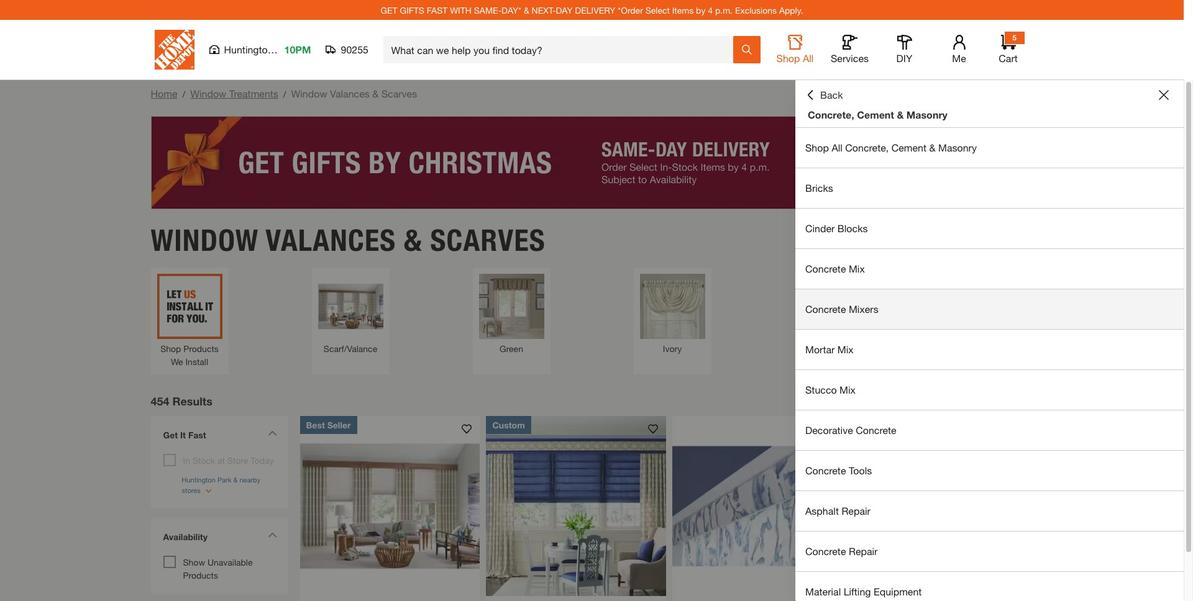 Task type: describe. For each thing, give the bounding box(es) containing it.
stucco mix
[[805, 384, 856, 396]]

all for shop all
[[803, 52, 814, 64]]

best
[[306, 420, 325, 430]]

bricks
[[805, 182, 833, 194]]

lifting
[[844, 586, 871, 598]]

1 horizontal spatial scarves
[[430, 222, 545, 258]]

shop all concrete, cement & masonry
[[805, 142, 977, 153]]

it
[[180, 430, 186, 440]]

concrete for concrete tools
[[805, 465, 846, 477]]

concrete for concrete repair
[[805, 546, 846, 557]]

by
[[696, 5, 706, 15]]

huntington park
[[224, 43, 296, 55]]

unavailable
[[207, 557, 253, 568]]

expert.
[[1150, 403, 1173, 411]]

get gifts fast with same-day* & next-day delivery *order select items by 4 p.m. exclusions apply.
[[381, 5, 803, 15]]

cart 5
[[999, 33, 1018, 64]]

at
[[217, 455, 225, 466]]

90255 button
[[326, 43, 369, 56]]

cinder
[[805, 222, 835, 234]]

colored
[[829, 343, 860, 354]]

with
[[450, 5, 472, 15]]

tools
[[849, 465, 872, 477]]

multi-colored
[[807, 343, 860, 354]]

concrete mix link
[[795, 249, 1184, 289]]

show unavailable products link
[[183, 557, 253, 581]]

1 horizontal spatial home
[[1106, 403, 1126, 411]]

10pm
[[284, 43, 311, 55]]

ivory
[[663, 343, 682, 354]]

select
[[645, 5, 670, 15]]

window treatments link
[[190, 88, 278, 99]]

me button
[[939, 35, 979, 65]]

multi-colored link
[[801, 274, 866, 355]]

me
[[952, 52, 966, 64]]

next-
[[532, 5, 556, 15]]

concrete for concrete mix
[[805, 263, 846, 275]]

in
[[183, 455, 190, 466]]

all for shop all concrete, cement & masonry
[[832, 142, 843, 153]]

concrete for concrete mixers
[[805, 303, 846, 315]]

show
[[183, 557, 205, 568]]

get it fast link
[[157, 422, 281, 451]]

rod pocket valance image
[[962, 274, 1027, 339]]

green image
[[479, 274, 544, 339]]

stucco
[[805, 384, 837, 396]]

What can we help you find today? search field
[[391, 37, 732, 63]]

treatments
[[229, 88, 278, 99]]

products inside shop products we install
[[183, 343, 219, 354]]

cart
[[999, 52, 1018, 64]]

concrete tools
[[805, 465, 872, 477]]

& inside menu
[[929, 142, 936, 153]]

wood cornice image
[[300, 416, 480, 596]]

custom
[[492, 420, 525, 430]]

concrete mixers link
[[795, 290, 1184, 329]]

seller
[[327, 420, 351, 430]]

scarf/valance image
[[318, 274, 383, 339]]

concrete mixers
[[805, 303, 878, 315]]

canova blackout polyester curtain valance image
[[859, 416, 1039, 596]]

shop all
[[777, 52, 814, 64]]

90255
[[341, 43, 368, 55]]

asphalt repair link
[[795, 492, 1184, 531]]

2 / from the left
[[283, 89, 286, 99]]

cinder blocks link
[[795, 209, 1184, 249]]

with
[[1085, 403, 1098, 411]]

same-
[[474, 5, 502, 15]]

concrete repair
[[805, 546, 878, 557]]

exclusions
[[735, 5, 777, 15]]

1 vertical spatial masonry
[[938, 142, 977, 153]]

1 vertical spatial valances
[[266, 222, 396, 258]]

mixers
[[849, 303, 878, 315]]

window valances & scarves
[[151, 222, 545, 258]]

get it fast
[[163, 430, 206, 440]]

repair for asphalt repair
[[842, 505, 871, 517]]

shop for shop all
[[777, 52, 800, 64]]

ivory link
[[640, 274, 705, 355]]

decorative
[[805, 424, 853, 436]]



Task type: vqa. For each thing, say whether or not it's contained in the screenshot.
Availability link at bottom left
yes



Task type: locate. For each thing, give the bounding box(es) containing it.
menu containing shop all concrete, cement & masonry
[[795, 128, 1184, 602]]

install
[[185, 356, 208, 367]]

equipment
[[874, 586, 922, 598]]

mortar mix
[[805, 344, 854, 355]]

stucco mix link
[[795, 370, 1184, 410]]

shop down apply.
[[777, 52, 800, 64]]

home / window treatments / window valances & scarves
[[151, 88, 417, 99]]

mix right stucco
[[840, 384, 856, 396]]

decorative concrete link
[[795, 411, 1184, 451]]

back button
[[805, 89, 843, 101]]

results
[[172, 394, 212, 408]]

0 horizontal spatial scarves
[[381, 88, 417, 99]]

in stock at store today link
[[183, 455, 274, 466]]

huntington
[[224, 43, 273, 55]]

best seller
[[306, 420, 351, 430]]

cement down concrete, cement & masonry
[[892, 142, 927, 153]]

1 vertical spatial shop
[[805, 142, 829, 153]]

home down the home depot logo
[[151, 88, 177, 99]]

repair inside "link"
[[842, 505, 871, 517]]

shop products we install image
[[157, 274, 222, 339]]

services button
[[830, 35, 870, 65]]

contour valance only image
[[673, 416, 853, 596]]

gifts
[[400, 5, 424, 15]]

0 horizontal spatial all
[[803, 52, 814, 64]]

shop all button
[[775, 35, 815, 65]]

the home depot logo image
[[154, 30, 194, 70]]

mix for concrete mix
[[849, 263, 865, 275]]

concrete left mixers
[[805, 303, 846, 315]]

concrete, inside menu
[[845, 142, 889, 153]]

repair up the material lifting equipment
[[849, 546, 878, 557]]

0 vertical spatial cement
[[857, 109, 894, 121]]

2 vertical spatial shop
[[160, 343, 181, 354]]

depot
[[1128, 403, 1148, 411]]

0 vertical spatial products
[[183, 343, 219, 354]]

all up bricks
[[832, 142, 843, 153]]

1 vertical spatial scarves
[[430, 222, 545, 258]]

concrete up tools
[[856, 424, 897, 436]]

cement up shop all concrete, cement & masonry
[[857, 109, 894, 121]]

back
[[820, 89, 843, 101]]

shop inside shop products we install
[[160, 343, 181, 354]]

repair
[[842, 505, 871, 517], [849, 546, 878, 557]]

1 vertical spatial cement
[[892, 142, 927, 153]]

0 vertical spatial home
[[151, 88, 177, 99]]

0 vertical spatial repair
[[842, 505, 871, 517]]

/ right treatments
[[283, 89, 286, 99]]

home link
[[151, 88, 177, 99]]

mortar
[[805, 344, 835, 355]]

fabric cornice image
[[486, 416, 666, 596]]

availability link
[[157, 524, 281, 553]]

home right a
[[1106, 403, 1126, 411]]

shop
[[777, 52, 800, 64], [805, 142, 829, 153], [160, 343, 181, 354]]

concrete down cinder
[[805, 263, 846, 275]]

0 vertical spatial valances
[[330, 88, 370, 99]]

1 vertical spatial repair
[[849, 546, 878, 557]]

multi colored image
[[801, 274, 866, 339]]

mix for stucco mix
[[840, 384, 856, 396]]

shop up we
[[160, 343, 181, 354]]

products down show
[[183, 570, 218, 581]]

shop all concrete, cement & masonry link
[[795, 128, 1184, 168]]

5
[[1012, 33, 1017, 42]]

all
[[803, 52, 814, 64], [832, 142, 843, 153]]

green link
[[479, 274, 544, 355]]

mix for mortar mix
[[838, 344, 854, 355]]

concrete up "material"
[[805, 546, 846, 557]]

fast
[[188, 430, 206, 440]]

concrete tools link
[[795, 451, 1184, 491]]

0 vertical spatial shop
[[777, 52, 800, 64]]

park
[[276, 43, 296, 55]]

we
[[171, 356, 183, 367]]

concrete
[[805, 263, 846, 275], [805, 303, 846, 315], [856, 424, 897, 436], [805, 465, 846, 477], [805, 546, 846, 557]]

items
[[672, 5, 694, 15]]

0 horizontal spatial shop
[[160, 343, 181, 354]]

diy
[[896, 52, 912, 64]]

1 vertical spatial home
[[1106, 403, 1126, 411]]

delivery
[[575, 5, 615, 15]]

green
[[500, 343, 523, 354]]

0 vertical spatial all
[[803, 52, 814, 64]]

repair right asphalt
[[842, 505, 871, 517]]

concrete, down concrete, cement & masonry
[[845, 142, 889, 153]]

454
[[151, 394, 169, 408]]

day
[[556, 5, 573, 15]]

concrete left tools
[[805, 465, 846, 477]]

feedback link image
[[1176, 210, 1193, 277]]

get
[[381, 5, 397, 15]]

1 vertical spatial concrete,
[[845, 142, 889, 153]]

shop products we install
[[160, 343, 219, 367]]

mortar mix link
[[795, 330, 1184, 370]]

1 horizontal spatial all
[[832, 142, 843, 153]]

0 vertical spatial scarves
[[381, 88, 417, 99]]

get
[[163, 430, 178, 440]]

4
[[708, 5, 713, 15]]

/ right 'home' link
[[182, 89, 185, 99]]

in stock at store today
[[183, 455, 274, 466]]

0 horizontal spatial home
[[151, 88, 177, 99]]

masonry up bricks 'link'
[[938, 142, 977, 153]]

concrete, down the back
[[808, 109, 854, 121]]

asphalt repair
[[805, 505, 871, 517]]

/
[[182, 89, 185, 99], [283, 89, 286, 99]]

0 vertical spatial mix
[[849, 263, 865, 275]]

454 results
[[151, 394, 212, 408]]

2 horizontal spatial shop
[[805, 142, 829, 153]]

all inside menu
[[832, 142, 843, 153]]

scarf/valance link
[[318, 274, 383, 355]]

products inside show unavailable products
[[183, 570, 218, 581]]

shop up bricks
[[805, 142, 829, 153]]

today
[[251, 455, 274, 466]]

chat with a home depot expert.
[[1067, 403, 1173, 411]]

1 vertical spatial mix
[[838, 344, 854, 355]]

fast
[[427, 5, 448, 15]]

1 / from the left
[[182, 89, 185, 99]]

shop inside menu
[[805, 142, 829, 153]]

a
[[1100, 403, 1104, 411]]

stock
[[193, 455, 215, 466]]

shop products we install link
[[157, 274, 222, 368]]

home
[[151, 88, 177, 99], [1106, 403, 1126, 411]]

products up install
[[183, 343, 219, 354]]

concrete, cement & masonry
[[808, 109, 948, 121]]

all up back 'button'
[[803, 52, 814, 64]]

masonry
[[907, 109, 948, 121], [938, 142, 977, 153]]

1 vertical spatial all
[[832, 142, 843, 153]]

mix right mortar
[[838, 344, 854, 355]]

mix down the blocks
[[849, 263, 865, 275]]

shop for shop all concrete, cement & masonry
[[805, 142, 829, 153]]

0 horizontal spatial /
[[182, 89, 185, 99]]

availability
[[163, 532, 208, 542]]

all inside button
[[803, 52, 814, 64]]

shop for shop products we install
[[160, 343, 181, 354]]

cinder blocks
[[805, 222, 868, 234]]

1 vertical spatial products
[[183, 570, 218, 581]]

0 vertical spatial concrete,
[[808, 109, 854, 121]]

repair for concrete repair
[[849, 546, 878, 557]]

shop inside button
[[777, 52, 800, 64]]

store
[[227, 455, 248, 466]]

drawer close image
[[1159, 90, 1169, 100]]

2 vertical spatial mix
[[840, 384, 856, 396]]

sponsored banner image
[[151, 116, 1033, 209]]

material
[[805, 586, 841, 598]]

0 vertical spatial masonry
[[907, 109, 948, 121]]

diy button
[[885, 35, 924, 65]]

concrete,
[[808, 109, 854, 121], [845, 142, 889, 153]]

concrete repair link
[[795, 532, 1184, 572]]

chat
[[1067, 403, 1083, 411]]

multi-
[[807, 343, 829, 354]]

ivory image
[[640, 274, 705, 339]]

1 horizontal spatial shop
[[777, 52, 800, 64]]

material lifting equipment link
[[795, 572, 1184, 602]]

day*
[[502, 5, 521, 15]]

menu
[[795, 128, 1184, 602]]

asphalt
[[805, 505, 839, 517]]

scarves
[[381, 88, 417, 99], [430, 222, 545, 258]]

1 horizontal spatial /
[[283, 89, 286, 99]]

masonry up shop all concrete, cement & masonry
[[907, 109, 948, 121]]

cement inside menu
[[892, 142, 927, 153]]

services
[[831, 52, 869, 64]]

concrete mix
[[805, 263, 865, 275]]



